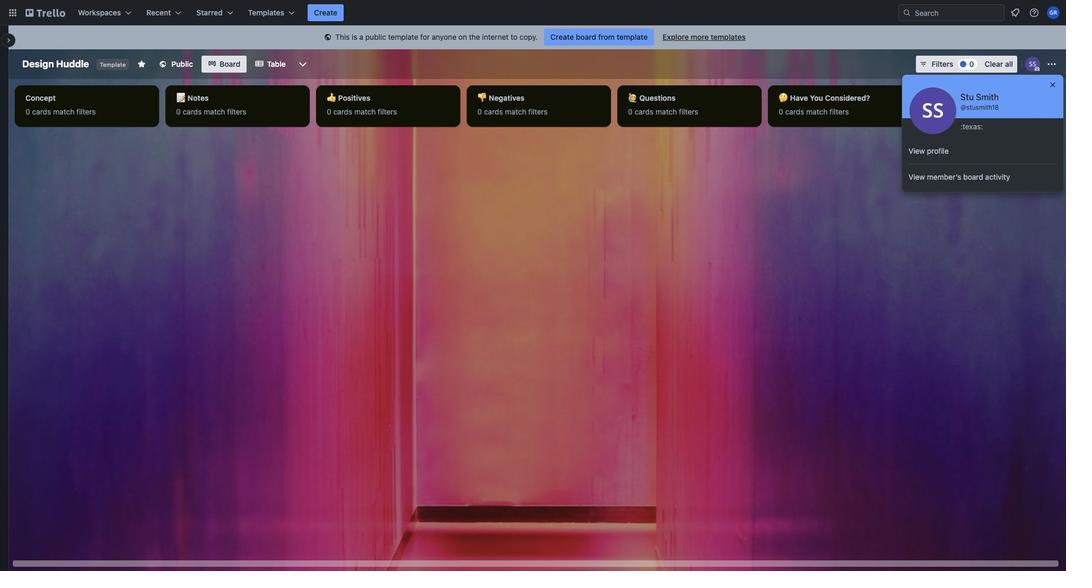 Task type: vqa. For each thing, say whether or not it's contained in the screenshot.
Notes at the top of the page
yes



Task type: describe. For each thing, give the bounding box(es) containing it.
clear
[[985, 59, 1003, 68]]

explore more templates
[[663, 32, 746, 41]]

internet
[[482, 32, 509, 41]]

👎 negatives 0 cards match filters
[[477, 93, 548, 116]]

board
[[220, 59, 240, 68]]

workspaces button
[[72, 4, 138, 21]]

🙋 Questions text field
[[622, 90, 758, 107]]

greg robinson (gregrobinson96) image
[[1047, 6, 1060, 19]]

Concept text field
[[19, 90, 155, 107]]

0 inside 👍 positives 0 cards match filters
[[327, 107, 331, 116]]

stu smith (stusmith18) image
[[1026, 57, 1040, 72]]

👍 positives 0 cards match filters
[[327, 93, 397, 116]]

to
[[511, 32, 518, 41]]

board link
[[202, 56, 247, 73]]

view for view member's board activity
[[909, 172, 925, 181]]

public
[[171, 59, 193, 68]]

explore more templates link
[[656, 29, 752, 46]]

create for create
[[314, 8, 338, 17]]

back to home image
[[25, 4, 65, 21]]

0 inside 📝 notes 0 cards match filters
[[176, 107, 181, 116]]

you
[[810, 93, 823, 102]]

0 inside 🙋 questions 0 cards match filters
[[628, 107, 633, 116]]

recent
[[146, 8, 171, 17]]

public
[[365, 32, 386, 41]]

filters inside 📝 notes 0 cards match filters
[[227, 107, 247, 116]]

copy.
[[520, 32, 538, 41]]

workspaces
[[78, 8, 121, 17]]

show menu image
[[1047, 59, 1057, 70]]

templates button
[[242, 4, 301, 21]]

view member's board activity
[[909, 172, 1010, 181]]

create board from template link
[[544, 29, 654, 46]]

cards inside 🤔 have you considered? 0 cards match filters
[[785, 107, 804, 116]]

clear all button
[[981, 56, 1018, 73]]

explore
[[663, 32, 689, 41]]

open information menu image
[[1029, 7, 1040, 18]]

cards inside 🙋 questions 0 cards match filters
[[635, 107, 654, 116]]

starred
[[196, 8, 223, 17]]

filters inside 👍 positives 0 cards match filters
[[378, 107, 397, 116]]

this
[[335, 32, 350, 41]]

stu
[[961, 92, 974, 102]]

on
[[459, 32, 467, 41]]

📝 Notes text field
[[170, 90, 306, 107]]

7 cards from the left
[[936, 107, 955, 116]]

search image
[[903, 8, 911, 17]]

🙋
[[628, 93, 638, 102]]

1 template from the left
[[388, 32, 418, 41]]

profile
[[927, 146, 949, 155]]

stusmith18
[[967, 103, 999, 111]]

0 inside 🤔 have you considered? 0 cards match filters
[[779, 107, 783, 116]]

smith
[[976, 92, 999, 102]]

0 left @
[[930, 107, 934, 116]]

close image
[[1049, 81, 1057, 89]]

Search field
[[911, 5, 1004, 21]]

match inside 📝 notes 0 cards match filters
[[204, 107, 225, 116]]

0 left clear
[[970, 59, 974, 68]]

cards inside 📝 notes 0 cards match filters
[[183, 107, 202, 116]]

from
[[598, 32, 615, 41]]

stu smith (stusmith18) image
[[910, 88, 957, 134]]

member's
[[927, 172, 962, 181]]

Board name text field
[[17, 56, 94, 73]]

cards inside 👎 negatives 0 cards match filters
[[484, 107, 503, 116]]

a
[[359, 32, 363, 41]]

:texas:
[[961, 122, 983, 131]]

🤔 Have You Considered? text field
[[772, 90, 908, 107]]

7 match from the left
[[957, 107, 978, 116]]

stu smith @ stusmith18
[[961, 92, 999, 111]]

negatives
[[489, 93, 525, 102]]

templates
[[248, 8, 284, 17]]

notes
[[188, 93, 209, 102]]



Task type: locate. For each thing, give the bounding box(es) containing it.
0
[[970, 59, 974, 68], [25, 107, 30, 116], [176, 107, 181, 116], [327, 107, 331, 116], [477, 107, 482, 116], [628, 107, 633, 116], [779, 107, 783, 116], [930, 107, 934, 116]]

filters inside 🤔 have you considered? 0 cards match filters
[[830, 107, 849, 116]]

filters
[[932, 59, 954, 68]]

cards down "concept"
[[32, 107, 51, 116]]

👍 Positives text field
[[320, 90, 456, 107]]

1 vertical spatial board
[[964, 172, 984, 181]]

filters down smith
[[980, 107, 1000, 116]]

2 filters from the left
[[227, 107, 247, 116]]

match inside 🙋 questions 0 cards match filters
[[656, 107, 677, 116]]

📝 notes 0 cards match filters
[[176, 93, 247, 116]]

questions
[[640, 93, 676, 102]]

4 filters from the left
[[528, 107, 548, 116]]

1 horizontal spatial board
[[964, 172, 984, 181]]

5 filters from the left
[[679, 107, 699, 116]]

0 down "concept"
[[25, 107, 30, 116]]

6 match from the left
[[806, 107, 828, 116]]

create inside button
[[314, 8, 338, 17]]

table link
[[249, 56, 292, 73]]

0 down 🤔 at right top
[[779, 107, 783, 116]]

🙋 questions 0 cards match filters
[[628, 93, 699, 116]]

activity
[[986, 172, 1010, 181]]

cards down 👎
[[484, 107, 503, 116]]

create button
[[308, 4, 344, 21]]

3 match from the left
[[354, 107, 376, 116]]

match inside 👎 negatives 0 cards match filters
[[505, 107, 526, 116]]

template
[[100, 61, 126, 68]]

5 cards from the left
[[635, 107, 654, 116]]

is
[[352, 32, 357, 41]]

filters
[[76, 107, 96, 116], [227, 107, 247, 116], [378, 107, 397, 116], [528, 107, 548, 116], [679, 107, 699, 116], [830, 107, 849, 116], [980, 107, 1000, 116]]

match down the positives
[[354, 107, 376, 116]]

more
[[691, 32, 709, 41]]

3 filters from the left
[[378, 107, 397, 116]]

0 horizontal spatial template
[[388, 32, 418, 41]]

cards
[[32, 107, 51, 116], [183, 107, 202, 116], [333, 107, 352, 116], [484, 107, 503, 116], [635, 107, 654, 116], [785, 107, 804, 116], [936, 107, 955, 116]]

create up the sm 'icon'
[[314, 8, 338, 17]]

view profile
[[909, 146, 949, 155]]

template left for
[[388, 32, 418, 41]]

customize views image
[[297, 59, 308, 70]]

the
[[469, 32, 480, 41]]

@
[[961, 103, 967, 111]]

recent button
[[140, 4, 188, 21]]

0 cards match filters
[[930, 107, 1000, 116]]

starred button
[[190, 4, 240, 21]]

cards inside concept 0 cards match filters
[[32, 107, 51, 116]]

create right copy.
[[551, 32, 574, 41]]

this is a public template for anyone on the internet to copy.
[[335, 32, 538, 41]]

filters inside 🙋 questions 0 cards match filters
[[679, 107, 699, 116]]

design huddle
[[22, 58, 89, 70]]

👍
[[327, 93, 336, 102]]

0 inside 👎 negatives 0 cards match filters
[[477, 107, 482, 116]]

board left activity at right
[[964, 172, 984, 181]]

create
[[314, 8, 338, 17], [551, 32, 574, 41]]

0 down 🙋
[[628, 107, 633, 116]]

3 cards from the left
[[333, 107, 352, 116]]

filters down concept text field
[[76, 107, 96, 116]]

filters down 🙋 questions text field at right top
[[679, 107, 699, 116]]

view for view profile
[[909, 146, 925, 155]]

match inside 🤔 have you considered? 0 cards match filters
[[806, 107, 828, 116]]

this member is an admin of this board. image
[[1035, 67, 1040, 72]]

2 view from the top
[[909, 172, 925, 181]]

0 vertical spatial board
[[576, 32, 597, 41]]

star or unstar board image
[[138, 60, 146, 68]]

1 match from the left
[[53, 107, 74, 116]]

2 template from the left
[[617, 32, 648, 41]]

🤔 have you considered? 0 cards match filters
[[779, 93, 870, 116]]

👎
[[477, 93, 487, 102]]

cards inside 👍 positives 0 cards match filters
[[333, 107, 352, 116]]

view
[[909, 146, 925, 155], [909, 172, 925, 181]]

board left 'from'
[[576, 32, 597, 41]]

filters down 📝 notes text field
[[227, 107, 247, 116]]

create board from template
[[551, 32, 648, 41]]

1 horizontal spatial create
[[551, 32, 574, 41]]

6 cards from the left
[[785, 107, 804, 116]]

7 filters from the left
[[980, 107, 1000, 116]]

1 vertical spatial view
[[909, 172, 925, 181]]

cards down notes
[[183, 107, 202, 116]]

primary element
[[0, 0, 1066, 25]]

cards down the 👍
[[333, 107, 352, 116]]

public button
[[152, 56, 199, 73]]

0 horizontal spatial board
[[576, 32, 597, 41]]

sm image
[[323, 32, 333, 43]]

0 vertical spatial create
[[314, 8, 338, 17]]

design
[[22, 58, 54, 70]]

concept
[[25, 93, 56, 102]]

2 cards from the left
[[183, 107, 202, 116]]

2 match from the left
[[204, 107, 225, 116]]

considered?
[[825, 93, 870, 102]]

table
[[267, 59, 286, 68]]

template
[[388, 32, 418, 41], [617, 32, 648, 41]]

clear all
[[985, 59, 1013, 68]]

match down you
[[806, 107, 828, 116]]

🤔
[[779, 93, 788, 102]]

view left 'profile'
[[909, 146, 925, 155]]

1 vertical spatial create
[[551, 32, 574, 41]]

all
[[1005, 59, 1013, 68]]

0 down the 👍
[[327, 107, 331, 116]]

board
[[576, 32, 597, 41], [964, 172, 984, 181]]

0 down '📝'
[[176, 107, 181, 116]]

match down questions
[[656, 107, 677, 116]]

concept 0 cards match filters
[[25, 93, 96, 116]]

1 horizontal spatial template
[[617, 32, 648, 41]]

📝
[[176, 93, 186, 102]]

0 inside concept 0 cards match filters
[[25, 107, 30, 116]]

match down stu
[[957, 107, 978, 116]]

match
[[53, 107, 74, 116], [204, 107, 225, 116], [354, 107, 376, 116], [505, 107, 526, 116], [656, 107, 677, 116], [806, 107, 828, 116], [957, 107, 978, 116]]

0 vertical spatial view
[[909, 146, 925, 155]]

match down notes
[[204, 107, 225, 116]]

0 down 👎
[[477, 107, 482, 116]]

have
[[790, 93, 808, 102]]

match inside concept 0 cards match filters
[[53, 107, 74, 116]]

1 filters from the left
[[76, 107, 96, 116]]

0 horizontal spatial create
[[314, 8, 338, 17]]

1 cards from the left
[[32, 107, 51, 116]]

positives
[[338, 93, 370, 102]]

filters inside 👎 negatives 0 cards match filters
[[528, 107, 548, 116]]

0 notifications image
[[1009, 6, 1022, 19]]

filters down 🤔 have you considered? text box
[[830, 107, 849, 116]]

match inside 👍 positives 0 cards match filters
[[354, 107, 376, 116]]

filters inside concept 0 cards match filters
[[76, 107, 96, 116]]

for
[[420, 32, 430, 41]]

cards down have
[[785, 107, 804, 116]]

4 match from the left
[[505, 107, 526, 116]]

template right 'from'
[[617, 32, 648, 41]]

match down the negatives
[[505, 107, 526, 116]]

huddle
[[56, 58, 89, 70]]

templates
[[711, 32, 746, 41]]

filters down 👎 negatives text box
[[528, 107, 548, 116]]

cards left @
[[936, 107, 955, 116]]

view left member's
[[909, 172, 925, 181]]

👎 Negatives text field
[[471, 90, 607, 107]]

match down concept text field
[[53, 107, 74, 116]]

cards down 🙋
[[635, 107, 654, 116]]

filters down 👍 positives text field
[[378, 107, 397, 116]]

1 view from the top
[[909, 146, 925, 155]]

6 filters from the left
[[830, 107, 849, 116]]

4 cards from the left
[[484, 107, 503, 116]]

anyone
[[432, 32, 457, 41]]

create for create board from template
[[551, 32, 574, 41]]

5 match from the left
[[656, 107, 677, 116]]



